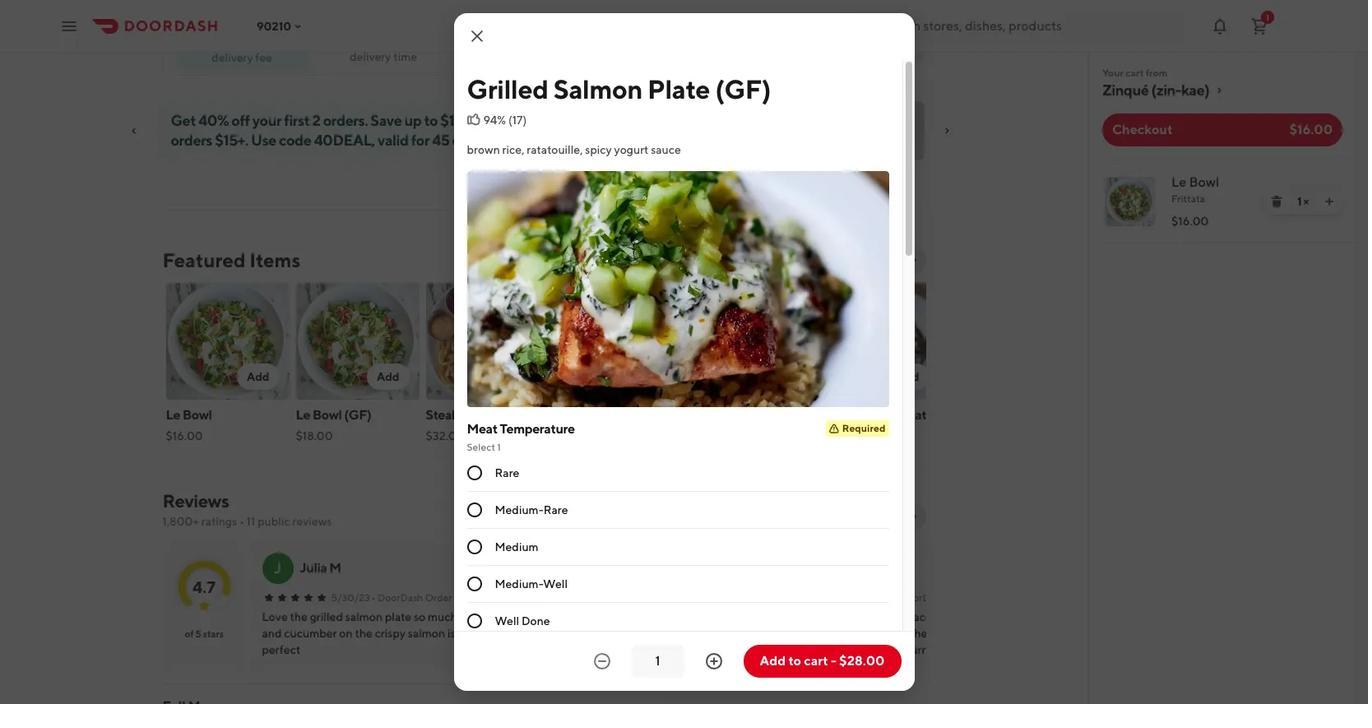 Task type: vqa. For each thing, say whether or not it's contained in the screenshot.
/
no



Task type: describe. For each thing, give the bounding box(es) containing it.
bowl for $16.00
[[183, 407, 212, 423]]

le bowl frittata
[[1172, 174, 1219, 205]]

plate for sixth add button from left
[[903, 407, 934, 423]]

laura h
[[820, 560, 865, 576]]

medium-rare
[[495, 504, 568, 517]]

6 add button from the left
[[887, 364, 929, 390]]

spicy
[[585, 143, 612, 156]]

reviews link
[[162, 490, 229, 512]]

1 for 1 ×
[[1297, 195, 1302, 208]]

le for le bowl (gf)
[[296, 407, 310, 423]]

order for j
[[425, 592, 452, 604]]

Medium radio
[[467, 540, 482, 555]]

yogurt
[[614, 143, 649, 156]]

35 min delivery time
[[350, 35, 417, 63]]

le bowl (gf) image
[[296, 283, 419, 400]]

meat
[[467, 421, 498, 437]]

grilled for 'grilled salmon plate (gf)' image associated with sixth add button from left
[[816, 407, 855, 423]]

medium- for rare
[[495, 504, 544, 517]]

items
[[249, 248, 300, 272]]

45
[[432, 132, 450, 149]]

(zin-
[[1152, 81, 1182, 99]]

cara
[[560, 560, 587, 576]]

min for 35
[[381, 35, 403, 50]]

1 for 1
[[1266, 12, 1270, 22]]

fee
[[255, 51, 272, 64]]

beef
[[745, 407, 773, 423]]

featured items heading
[[162, 247, 300, 273]]

Current quantity is 1 number field
[[641, 652, 674, 671]]

reviews 1,800+ ratings • 11 public reviews
[[162, 490, 332, 528]]

h
[[855, 560, 865, 576]]

well done
[[495, 615, 550, 628]]

add for third add button from left
[[507, 370, 529, 383]]

• doordash order for l
[[894, 592, 974, 604]]

3 add button from the left
[[497, 364, 539, 390]]

reviews
[[162, 490, 229, 512]]

public
[[258, 515, 290, 528]]

decrease quantity by 1 image
[[592, 652, 612, 671]]

brown
[[467, 143, 500, 156]]

of
[[185, 628, 194, 640]]

zinqué (zin-kae)
[[1103, 81, 1210, 99]]

grilled salmon plate (gf) for sixth add button from left
[[816, 407, 934, 441]]

zinqué (zin-kae) link
[[1103, 81, 1343, 100]]

to inside button
[[789, 653, 801, 669]]

up
[[404, 112, 422, 129]]

$15+.
[[215, 132, 248, 149]]

your
[[252, 112, 282, 129]]

$0.00
[[223, 34, 261, 50]]

add for 1st add button from left
[[247, 370, 269, 383]]

11
[[246, 515, 255, 528]]

remove item from cart image
[[1270, 195, 1284, 208]]

select promotional banner element
[[521, 160, 567, 190]]

• for c
[[631, 592, 635, 604]]

1 vertical spatial well
[[495, 615, 519, 628]]

reviews
[[292, 515, 332, 528]]

0 vertical spatial cart
[[1126, 67, 1144, 79]]

1 inside meat temperature select 1
[[497, 441, 501, 454]]

0 vertical spatial $16.00
[[1290, 122, 1333, 137]]

add to cart - $28.00 button
[[743, 645, 901, 678]]

20
[[872, 48, 885, 60]]

bowl for frittata
[[1189, 174, 1219, 190]]

increase quantity by 1 image
[[704, 652, 724, 671]]

from
[[1146, 67, 1168, 79]]

94% (17)
[[483, 114, 527, 127]]

delivery inside $0.00 delivery fee
[[212, 51, 253, 64]]

le bowl $16.00
[[166, 407, 212, 443]]

julia
[[300, 560, 327, 576]]

ratatouille,
[[527, 143, 583, 156]]

1 items, open order cart image
[[1250, 16, 1270, 36]]

doordash for j
[[378, 592, 423, 604]]

(17)
[[508, 114, 527, 127]]

plate for 3rd add button from the right
[[643, 407, 674, 423]]

90210 button
[[257, 19, 305, 32]]

• inside reviews 1,800+ ratings • 11 public reviews
[[239, 515, 244, 528]]

orders
[[171, 132, 212, 149]]

julia m
[[300, 560, 341, 576]]

• for j
[[372, 592, 376, 604]]

l
[[793, 559, 802, 577]]

9/29/23
[[591, 592, 629, 604]]

$32.00
[[426, 429, 465, 443]]

medium-well
[[495, 578, 568, 591]]

valid
[[378, 132, 409, 149]]

1 horizontal spatial rare
[[544, 504, 568, 517]]

1 add button from the left
[[237, 364, 279, 390]]

for
[[411, 132, 430, 149]]

5
[[195, 628, 201, 640]]

-
[[831, 653, 837, 669]]

35
[[364, 35, 379, 50]]

open menu image
[[59, 16, 79, 36]]

min for 20
[[887, 48, 903, 60]]

1,800+
[[162, 515, 199, 528]]

(gf) inside dialog
[[715, 73, 771, 104]]

d
[[590, 560, 599, 576]]

code
[[279, 132, 311, 149]]

20 min
[[872, 48, 903, 60]]

off
[[231, 112, 250, 129]]

5/30/23
[[331, 592, 370, 604]]

40%
[[199, 112, 229, 129]]

grass
[[686, 407, 718, 423]]

m
[[329, 560, 341, 576]]

1 vertical spatial $16.00
[[1172, 215, 1209, 228]]

grilled inside dialog
[[467, 73, 548, 104]]

• doordash order for c
[[631, 592, 711, 604]]

j
[[274, 559, 281, 577]]

4.7
[[193, 577, 216, 596]]

checkout
[[1112, 122, 1173, 137]]



Task type: locate. For each thing, give the bounding box(es) containing it.
bowl
[[1189, 174, 1219, 190], [183, 407, 212, 423], [313, 407, 342, 423]]

0 horizontal spatial rare
[[495, 467, 519, 480]]

• doordash order for j
[[372, 592, 452, 604]]

rare up cara
[[544, 504, 568, 517]]

Medium-Well radio
[[467, 577, 482, 592]]

cart left -
[[804, 653, 828, 669]]

2 grilled salmon plate (gf) image from the left
[[816, 283, 939, 400]]

grilled salmon plate (gf)
[[467, 73, 771, 104], [556, 407, 674, 441], [816, 407, 934, 441]]

0 horizontal spatial 1
[[497, 441, 501, 454]]

on
[[467, 112, 484, 129]]

2 horizontal spatial doordash
[[900, 592, 945, 604]]

min right 35
[[381, 35, 403, 50]]

well down cara
[[543, 578, 568, 591]]

your
[[1103, 67, 1124, 79]]

0 horizontal spatial $16.00
[[166, 429, 203, 443]]

Well Done radio
[[467, 614, 482, 629]]

notification bell image
[[1210, 16, 1230, 36]]

grilled for 'grilled salmon plate (gf)' image associated with 3rd add button from the right
[[556, 407, 595, 423]]

order
[[425, 592, 452, 604], [684, 592, 711, 604], [947, 592, 974, 604]]

0 horizontal spatial to
[[424, 112, 438, 129]]

2 add button from the left
[[367, 364, 409, 390]]

$16.00
[[1290, 122, 1333, 137], [1172, 215, 1209, 228], [166, 429, 203, 443]]

select
[[467, 441, 495, 454]]

1 vertical spatial 1
[[1297, 195, 1302, 208]]

1 grilled salmon plate (gf) image from the left
[[556, 283, 679, 400]]

add for 5th add button from right
[[377, 370, 399, 383]]

to right up on the top left of page
[[424, 112, 438, 129]]

doordash
[[378, 592, 423, 604], [637, 592, 682, 604], [900, 592, 945, 604]]

grilled salmon plate (gf) for 3rd add button from the right
[[556, 407, 674, 441]]

• doordash order right 12/25/22
[[894, 592, 974, 604]]

min
[[381, 35, 403, 50], [887, 48, 903, 60]]

c
[[532, 559, 543, 577]]

40deal,
[[314, 132, 375, 149]]

0 vertical spatial medium-
[[495, 504, 544, 517]]

cara d
[[560, 560, 599, 576]]

0 horizontal spatial doordash
[[378, 592, 423, 604]]

rice,
[[502, 143, 525, 156]]

cart up zinqué
[[1126, 67, 1144, 79]]

le inside 'le bowl frittata'
[[1172, 174, 1187, 190]]

grass fed beef burger & fries
[[686, 407, 773, 441]]

doordash right 12/25/22
[[900, 592, 945, 604]]

sauce
[[651, 143, 681, 156]]

salmon for 'grilled salmon plate (gf)' image associated with sixth add button from left
[[858, 407, 901, 423]]

add for sixth add button from left
[[897, 370, 919, 383]]

delivery left time
[[350, 50, 391, 63]]

doordash right 5/30/23
[[378, 592, 423, 604]]

5 add button from the left
[[757, 364, 799, 390]]

first
[[284, 112, 310, 129]]

1 horizontal spatial le
[[296, 407, 310, 423]]

grilled salmon plate (gf) image
[[556, 283, 679, 400], [816, 283, 939, 400]]

• for l
[[894, 592, 898, 604]]

1 vertical spatial medium-
[[495, 578, 543, 591]]

laura
[[820, 560, 853, 576]]

3 • doordash order from the left
[[894, 592, 974, 604]]

le inside the le bowl $16.00
[[166, 407, 180, 423]]

• doordash order right 9/29/23
[[631, 592, 711, 604]]

featured
[[162, 248, 246, 272]]

medium- for well
[[495, 578, 543, 591]]

steak-frites $32.00
[[426, 407, 497, 443]]

2 vertical spatial $16.00
[[166, 429, 203, 443]]

kae)
[[1182, 81, 1210, 99]]

1 horizontal spatial • doordash order
[[631, 592, 711, 604]]

brown rice, ratatouille, spicy yogurt sauce
[[467, 143, 681, 156]]

90210
[[257, 19, 291, 32]]

grass fed beef burger & fries image
[[686, 283, 809, 400]]

1 inside 'button'
[[1266, 12, 1270, 22]]

done
[[522, 615, 550, 628]]

grilled salmon plate (gf) dialog
[[454, 13, 915, 704]]

steak frites image
[[426, 283, 549, 400]]

min right 20
[[887, 48, 903, 60]]

1 right notification bell "image"
[[1266, 12, 1270, 22]]

bowl inside the le bowl $16.00
[[183, 407, 212, 423]]

temperature
[[500, 421, 575, 437]]

1 right the select
[[497, 441, 501, 454]]

2 medium- from the top
[[495, 578, 543, 591]]

get 40% off your first 2 orders. save up to $10 on orders $15+.  use code 40deal, valid for 45 days
[[171, 112, 484, 149]]

grilled
[[467, 73, 548, 104], [556, 407, 595, 423], [816, 407, 855, 423]]

add
[[247, 370, 269, 383], [377, 370, 399, 383], [507, 370, 529, 383], [637, 370, 659, 383], [767, 370, 789, 383], [897, 370, 919, 383], [760, 653, 786, 669]]

grilled salmon plate (gf) image for 3rd add button from the right
[[556, 283, 679, 400]]

1 horizontal spatial to
[[789, 653, 801, 669]]

burger
[[686, 425, 726, 441]]

le bowl image down featured items heading
[[166, 283, 289, 400]]

medium- up medium
[[495, 504, 544, 517]]

doordash for l
[[900, 592, 945, 604]]

time
[[394, 50, 417, 63]]

0 horizontal spatial • doordash order
[[372, 592, 452, 604]]

4 add button from the left
[[627, 364, 669, 390]]

2 doordash from the left
[[637, 592, 682, 604]]

frittata
[[1172, 193, 1205, 205]]

1 horizontal spatial grilled salmon plate (gf) image
[[816, 283, 939, 400]]

0 horizontal spatial grilled salmon plate (gf) image
[[556, 283, 679, 400]]

add to cart - $28.00
[[760, 653, 885, 669]]

add button
[[237, 364, 279, 390], [367, 364, 409, 390], [497, 364, 539, 390], [627, 364, 669, 390], [757, 364, 799, 390], [887, 364, 929, 390]]

doordash right 9/29/23
[[637, 592, 682, 604]]

2 horizontal spatial le
[[1172, 174, 1187, 190]]

plate up sauce on the left top of page
[[648, 73, 710, 104]]

0 horizontal spatial le bowl image
[[166, 283, 289, 400]]

min inside radio
[[887, 48, 903, 60]]

(gf) inside le bowl (gf) $18.00
[[344, 407, 371, 423]]

0 horizontal spatial cart
[[804, 653, 828, 669]]

1 medium- from the top
[[495, 504, 544, 517]]

2
[[312, 112, 321, 129]]

bowl inside le bowl (gf) $18.00
[[313, 407, 342, 423]]

meat temperature group
[[467, 421, 889, 640]]

•
[[239, 515, 244, 528], [372, 592, 376, 604], [631, 592, 635, 604], [894, 592, 898, 604]]

add inside grilled salmon plate (gf) dialog
[[760, 653, 786, 669]]

1 button
[[1243, 9, 1276, 42]]

cart inside add to cart - $28.00 button
[[804, 653, 828, 669]]

1 horizontal spatial 1
[[1266, 12, 1270, 22]]

94%
[[483, 114, 506, 127]]

cart
[[1126, 67, 1144, 79], [804, 653, 828, 669]]

2 delivery from the left
[[212, 51, 253, 64]]

plate
[[648, 73, 710, 104], [643, 407, 674, 423], [903, 407, 934, 423]]

$16.00 up the reviews
[[166, 429, 203, 443]]

×
[[1304, 195, 1309, 208]]

20 min radio
[[839, 31, 926, 64]]

rare right rare radio
[[495, 467, 519, 480]]

1 • doordash order from the left
[[372, 592, 452, 604]]

1 vertical spatial rare
[[544, 504, 568, 517]]

of 5 stars
[[185, 628, 223, 640]]

0 horizontal spatial well
[[495, 615, 519, 628]]

1 horizontal spatial well
[[543, 578, 568, 591]]

• right 9/29/23
[[631, 592, 635, 604]]

1 ×
[[1297, 195, 1309, 208]]

delivery inside 35 min delivery time
[[350, 50, 391, 63]]

min inside 35 min delivery time
[[381, 35, 403, 50]]

next button of carousel image
[[906, 253, 919, 267]]

0 vertical spatial well
[[543, 578, 568, 591]]

0 horizontal spatial grilled
[[467, 73, 548, 104]]

add for 3rd add button from the right
[[637, 370, 659, 383]]

salmon inside grilled salmon plate (gf) dialog
[[553, 73, 643, 104]]

Medium-Rare radio
[[467, 503, 482, 518]]

• doordash order
[[372, 592, 452, 604], [631, 592, 711, 604], [894, 592, 974, 604]]

orders.
[[323, 112, 368, 129]]

$0.00 delivery fee
[[212, 34, 272, 64]]

plate right required
[[903, 407, 934, 423]]

medium- down c
[[495, 578, 543, 591]]

• right 5/30/23
[[372, 592, 376, 604]]

$10
[[440, 112, 464, 129]]

1 vertical spatial cart
[[804, 653, 828, 669]]

required
[[842, 422, 886, 435]]

meat temperature select 1
[[467, 421, 575, 454]]

1 vertical spatial to
[[789, 653, 801, 669]]

le bowl image left frittata
[[1106, 177, 1155, 226]]

2 order from the left
[[684, 592, 711, 604]]

well left done
[[495, 615, 519, 628]]

$16.00 inside the le bowl $16.00
[[166, 429, 203, 443]]

salmon
[[553, 73, 643, 104], [598, 407, 641, 423], [858, 407, 901, 423]]

2 horizontal spatial bowl
[[1189, 174, 1219, 190]]

1 order from the left
[[425, 592, 452, 604]]

days
[[452, 132, 482, 149]]

grilled salmon plate (gf) inside dialog
[[467, 73, 771, 104]]

well
[[543, 578, 568, 591], [495, 615, 519, 628]]

0 horizontal spatial order
[[425, 592, 452, 604]]

0 horizontal spatial delivery
[[212, 51, 253, 64]]

salmon for 'grilled salmon plate (gf)' image associated with 3rd add button from the right
[[598, 407, 641, 423]]

1 horizontal spatial le bowl image
[[1106, 177, 1155, 226]]

close grilled salmon plate (gf) image
[[467, 26, 487, 46]]

0 vertical spatial 1
[[1266, 12, 1270, 22]]

rare
[[495, 467, 519, 480], [544, 504, 568, 517]]

2 horizontal spatial grilled
[[816, 407, 855, 423]]

le bowl image
[[1106, 177, 1155, 226], [166, 283, 289, 400]]

12/25/22
[[851, 592, 892, 604]]

• doordash order right 5/30/23
[[372, 592, 452, 604]]

stars
[[203, 628, 223, 640]]

$18.00
[[296, 429, 333, 443]]

bowl inside 'le bowl frittata'
[[1189, 174, 1219, 190]]

next image
[[906, 510, 919, 523]]

plate inside dialog
[[648, 73, 710, 104]]

ratings
[[201, 515, 237, 528]]

0 vertical spatial le bowl image
[[1106, 177, 1155, 226]]

your cart from
[[1103, 67, 1168, 79]]

medium
[[495, 541, 539, 554]]

add for fifth add button from left
[[767, 370, 789, 383]]

to left -
[[789, 653, 801, 669]]

1 horizontal spatial doordash
[[637, 592, 682, 604]]

$28.00
[[839, 653, 885, 669]]

1 vertical spatial le bowl image
[[166, 283, 289, 400]]

le inside le bowl (gf) $18.00
[[296, 407, 310, 423]]

$16.00 up ×
[[1290, 122, 1333, 137]]

plate left grass
[[643, 407, 674, 423]]

1 horizontal spatial order
[[684, 592, 711, 604]]

1 doordash from the left
[[378, 592, 423, 604]]

0 vertical spatial rare
[[495, 467, 519, 480]]

• right 12/25/22
[[894, 592, 898, 604]]

0 horizontal spatial min
[[381, 35, 403, 50]]

steak-
[[426, 407, 464, 423]]

Rare radio
[[467, 466, 482, 481]]

1 horizontal spatial $16.00
[[1172, 215, 1209, 228]]

1 horizontal spatial bowl
[[313, 407, 342, 423]]

2 • doordash order from the left
[[631, 592, 711, 604]]

2 horizontal spatial $16.00
[[1290, 122, 1333, 137]]

le for frittata
[[1172, 174, 1187, 190]]

1 horizontal spatial grilled
[[556, 407, 595, 423]]

• left the 11 at the left bottom of page
[[239, 515, 244, 528]]

delivery down $0.00
[[212, 51, 253, 64]]

1 horizontal spatial delivery
[[350, 50, 391, 63]]

2 horizontal spatial • doordash order
[[894, 592, 974, 604]]

order for l
[[947, 592, 974, 604]]

featured items
[[162, 248, 300, 272]]

2 horizontal spatial 1
[[1297, 195, 1302, 208]]

0 vertical spatial to
[[424, 112, 438, 129]]

order for c
[[684, 592, 711, 604]]

3 doordash from the left
[[900, 592, 945, 604]]

use
[[251, 132, 276, 149]]

1 horizontal spatial min
[[887, 48, 903, 60]]

bowl for (gf)
[[313, 407, 342, 423]]

le
[[1172, 174, 1187, 190], [166, 407, 180, 423], [296, 407, 310, 423]]

le for le bowl
[[166, 407, 180, 423]]

2 horizontal spatial order
[[947, 592, 974, 604]]

1 left ×
[[1297, 195, 1302, 208]]

0 horizontal spatial le
[[166, 407, 180, 423]]

3 order from the left
[[947, 592, 974, 604]]

previous button of carousel image
[[873, 253, 887, 267]]

grilled salmon plate (gf) image for sixth add button from left
[[816, 283, 939, 400]]

&
[[728, 425, 736, 441]]

doordash for c
[[637, 592, 682, 604]]

zinqué
[[1103, 81, 1149, 99]]

save
[[371, 112, 402, 129]]

medium-
[[495, 504, 544, 517], [495, 578, 543, 591]]

1 horizontal spatial cart
[[1126, 67, 1144, 79]]

1 delivery from the left
[[350, 50, 391, 63]]

add one to cart image
[[1323, 195, 1336, 208]]

$16.00 down frittata
[[1172, 215, 1209, 228]]

0 horizontal spatial bowl
[[183, 407, 212, 423]]

to inside get 40% off your first 2 orders. save up to $10 on orders $15+.  use code 40deal, valid for 45 days
[[424, 112, 438, 129]]

frites
[[464, 407, 497, 423]]

2 vertical spatial 1
[[497, 441, 501, 454]]



